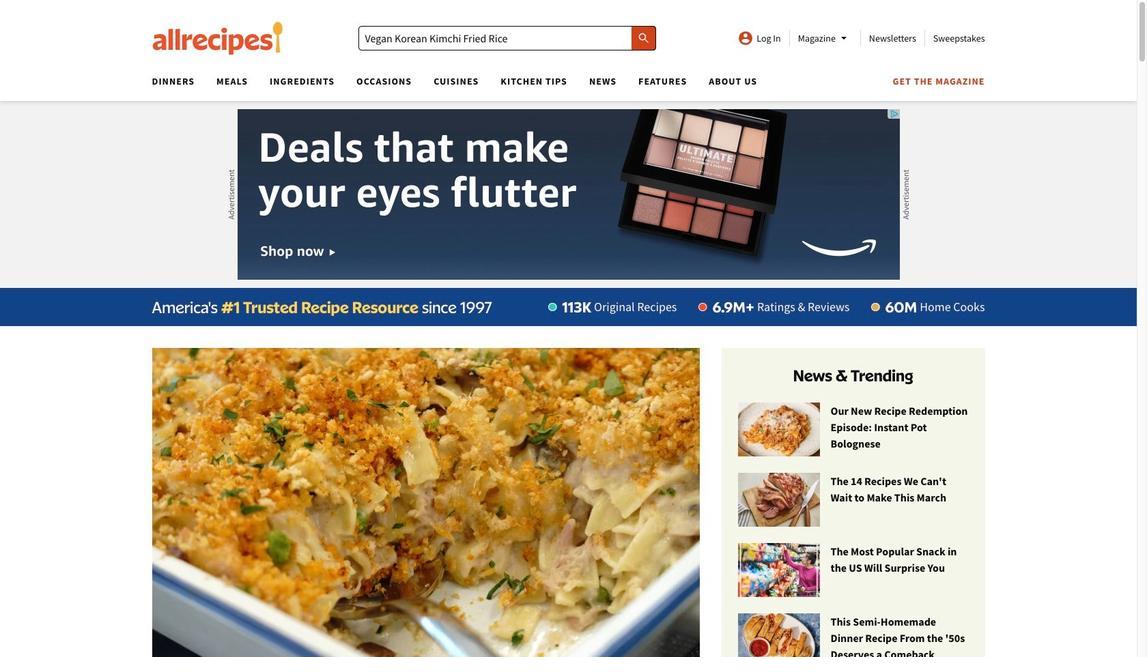Task type: describe. For each thing, give the bounding box(es) containing it.
click to search image
[[637, 31, 651, 45]]

advertisement element
[[237, 109, 900, 280]]

best tuna noodle casserole image
[[152, 348, 700, 658]]

close up on a home cured holiday ham with a few pieces sliced image
[[738, 473, 820, 528]]

visit allrecipes' homepage image
[[152, 22, 283, 55]]

caret_down image
[[836, 30, 852, 46]]

account image
[[738, 30, 754, 46]]



Task type: vqa. For each thing, say whether or not it's contained in the screenshot.
NO
no



Task type: locate. For each thing, give the bounding box(es) containing it.
recipe redemption instant pot bolognese image
[[738, 403, 820, 457]]

banner
[[0, 0, 1137, 658]]

woman shopping in snack aisle image
[[738, 544, 820, 598]]

None search field
[[359, 26, 656, 51]]

Find a recipe or ingredient text field
[[359, 26, 656, 51]]

header navigation
[[141, 71, 985, 101]]

stromboli on a platter image
[[738, 614, 820, 658]]



